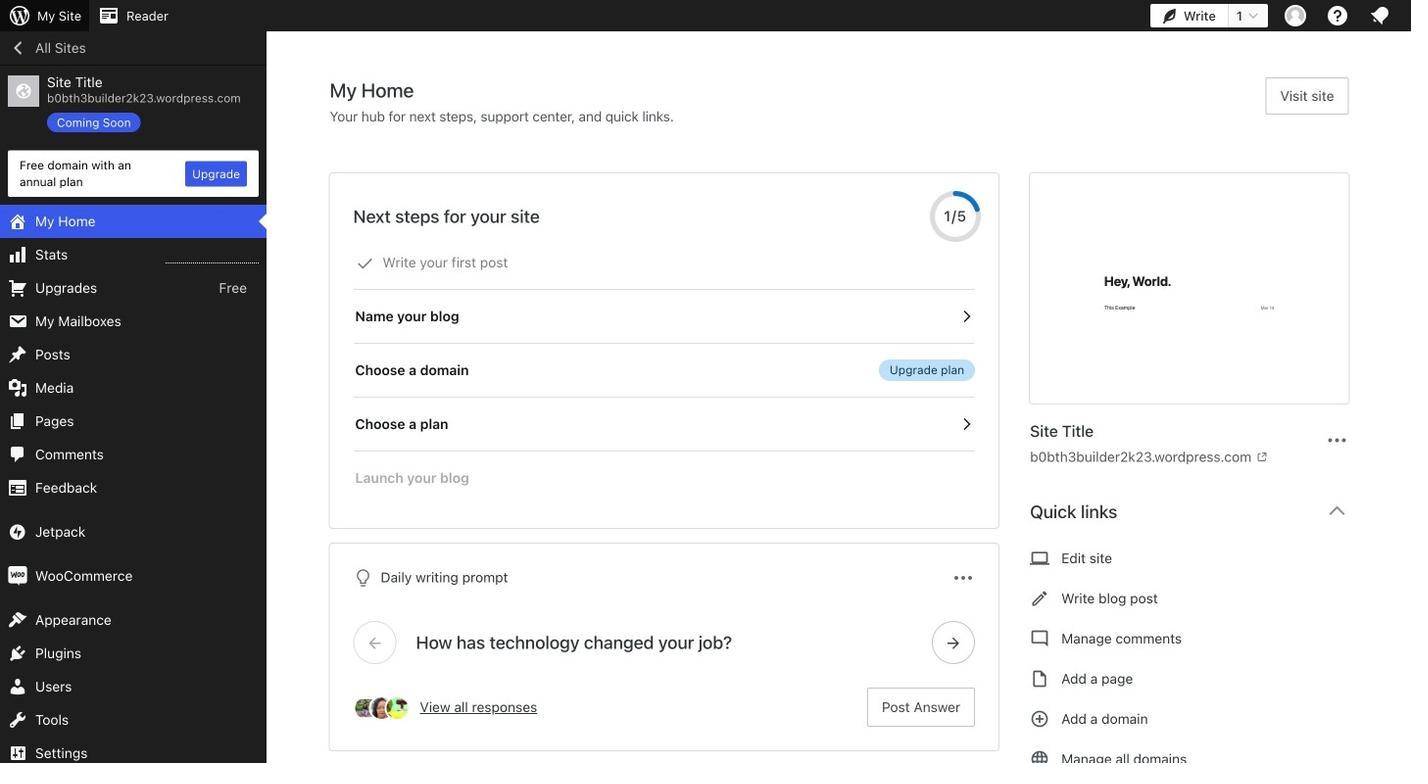 Task type: describe. For each thing, give the bounding box(es) containing it.
2 task enabled image from the top
[[958, 416, 976, 433]]

manage your notifications image
[[1369, 4, 1392, 27]]

1 task enabled image from the top
[[958, 308, 976, 325]]

1 list item from the top
[[1403, 100, 1412, 172]]

4 list item from the top
[[1403, 386, 1412, 459]]

3 list item from the top
[[1403, 294, 1412, 386]]

2 img image from the top
[[8, 567, 27, 586]]

2 answered users image from the left
[[385, 696, 410, 722]]

highest hourly views 0 image
[[166, 251, 259, 264]]

show next prompt image
[[945, 634, 963, 652]]



Task type: vqa. For each thing, say whether or not it's contained in the screenshot.
EDIT 'icon'
yes



Task type: locate. For each thing, give the bounding box(es) containing it.
1 answered users image from the left
[[353, 696, 379, 722]]

toggle menu image
[[952, 567, 976, 590]]

img image
[[8, 523, 27, 542], [8, 567, 27, 586]]

edit image
[[1031, 587, 1050, 611]]

show previous prompt image
[[366, 634, 384, 652]]

answered users image
[[353, 696, 379, 722], [385, 696, 410, 722]]

1 vertical spatial task enabled image
[[958, 416, 976, 433]]

1 horizontal spatial answered users image
[[385, 696, 410, 722]]

task complete image
[[356, 255, 374, 273]]

progress bar
[[931, 191, 982, 242]]

0 horizontal spatial answered users image
[[353, 696, 379, 722]]

more options for site site title image
[[1326, 429, 1349, 452]]

my profile image
[[1285, 5, 1307, 26]]

launchpad checklist element
[[353, 236, 976, 505]]

insert_drive_file image
[[1031, 668, 1050, 691]]

list item
[[1403, 100, 1412, 172], [1403, 202, 1412, 294], [1403, 294, 1412, 386], [1403, 386, 1412, 459]]

0 vertical spatial task enabled image
[[958, 308, 976, 325]]

task enabled image
[[958, 308, 976, 325], [958, 416, 976, 433]]

1 img image from the top
[[8, 523, 27, 542]]

main content
[[330, 77, 1365, 764]]

laptop image
[[1031, 547, 1050, 571]]

answered users image
[[369, 696, 395, 722]]

1 vertical spatial img image
[[8, 567, 27, 586]]

0 vertical spatial img image
[[8, 523, 27, 542]]

2 list item from the top
[[1403, 202, 1412, 294]]

help image
[[1326, 4, 1350, 27]]

mode_comment image
[[1031, 627, 1050, 651]]



